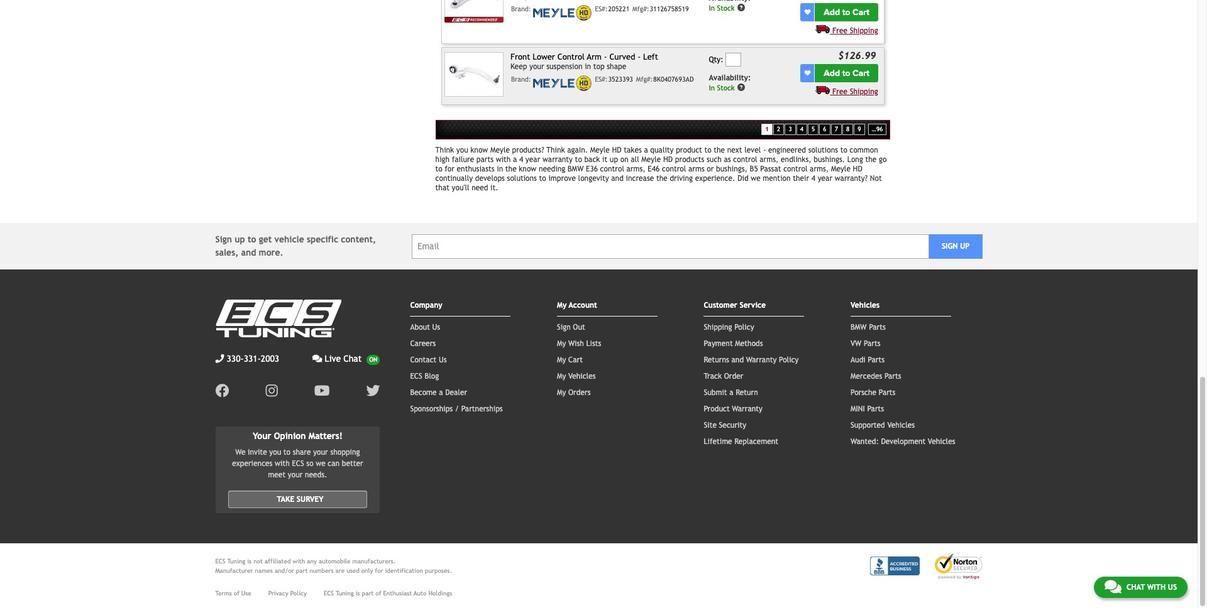 Task type: locate. For each thing, give the bounding box(es) containing it.
audi parts link
[[851, 356, 885, 365]]

hd down the quality
[[664, 156, 673, 164]]

bmw up "vw"
[[851, 324, 867, 332]]

3 my from the top
[[557, 356, 566, 365]]

top
[[594, 62, 605, 71]]

es#: left the 205221 at the top
[[595, 5, 608, 13]]

0 vertical spatial brand:
[[511, 5, 531, 13]]

free shipping for 1st free shipping image
[[833, 26, 879, 35]]

0 vertical spatial add to cart button
[[815, 3, 879, 21]]

policy for privacy policy
[[290, 591, 307, 598]]

parts for audi parts
[[868, 356, 885, 365]]

shipping policy link
[[704, 324, 755, 332]]

parts
[[869, 324, 886, 332], [864, 340, 881, 349], [868, 356, 885, 365], [885, 373, 902, 381], [879, 389, 896, 398], [868, 405, 884, 414]]

1 vertical spatial is
[[356, 591, 360, 598]]

1 vertical spatial meyle hd - corporate logo image
[[534, 76, 592, 91]]

0 horizontal spatial tuning
[[227, 559, 245, 566]]

es#: down top
[[595, 76, 608, 83]]

security
[[719, 422, 747, 430]]

careers
[[410, 340, 436, 349]]

cart down the wish
[[569, 356, 583, 365]]

so
[[307, 460, 314, 469]]

common
[[850, 146, 879, 155]]

1 stock from the top
[[717, 3, 735, 12]]

know up parts
[[471, 146, 488, 155]]

free shipping for second free shipping image from the top
[[833, 87, 879, 96]]

es#: for es#: 205221 mfg#: 31126758519
[[595, 5, 608, 13]]

parts for mercedes parts
[[885, 373, 902, 381]]

0 vertical spatial 4
[[801, 126, 804, 133]]

to
[[843, 7, 851, 17], [843, 68, 851, 78], [705, 146, 712, 155], [841, 146, 848, 155], [575, 156, 582, 164], [436, 165, 443, 174], [539, 174, 546, 183], [248, 235, 256, 245], [284, 449, 291, 457]]

2 horizontal spatial sign
[[942, 242, 958, 251]]

chat with us link
[[1094, 577, 1188, 599]]

comments image left "live"
[[312, 355, 322, 364]]

become
[[410, 389, 437, 398]]

vw
[[851, 340, 862, 349]]

or
[[707, 165, 714, 174]]

control down "endlinks,"
[[784, 165, 808, 174]]

0 vertical spatial question sign image
[[737, 3, 746, 12]]

cart
[[853, 7, 870, 17], [853, 68, 870, 78], [569, 356, 583, 365]]

1 vertical spatial free shipping
[[833, 87, 879, 96]]

1 es#: from the top
[[595, 5, 608, 13]]

add down $126.99
[[824, 68, 840, 78]]

1 add to wish list image from the top
[[805, 9, 811, 15]]

manufacturers.
[[353, 559, 396, 566]]

2 my from the top
[[557, 340, 566, 349]]

chat with us
[[1127, 584, 1177, 593]]

shipping for 1st free shipping image
[[850, 26, 879, 35]]

site security
[[704, 422, 747, 430]]

to down the high
[[436, 165, 443, 174]]

2003
[[261, 354, 279, 364]]

my left account
[[557, 302, 567, 310]]

to left get
[[248, 235, 256, 245]]

up for sign up
[[961, 242, 970, 251]]

tuning
[[227, 559, 245, 566], [336, 591, 354, 598]]

of left 'enthusiast'
[[376, 591, 381, 598]]

experiences
[[232, 460, 273, 469]]

question sign image right in stock
[[737, 3, 746, 12]]

1 horizontal spatial for
[[445, 165, 455, 174]]

brand: down keep at the top of the page
[[511, 76, 531, 83]]

ecs tuning recommends this product. image
[[445, 17, 504, 23]]

1 meyle hd - corporate logo image from the top
[[534, 5, 592, 21]]

4 my from the top
[[557, 373, 566, 381]]

2 add to cart button from the top
[[815, 64, 879, 82]]

my up my vehicles
[[557, 356, 566, 365]]

parts right "vw"
[[864, 340, 881, 349]]

2 stock from the top
[[717, 83, 735, 92]]

7 link
[[831, 124, 842, 135]]

1 vertical spatial comments image
[[1105, 580, 1122, 595]]

mfg#: for 31126758519
[[633, 5, 650, 13]]

sign inside sign up to get vehicle specific content, sales, and more.
[[215, 235, 232, 245]]

my for my orders
[[557, 389, 566, 398]]

control down the it
[[600, 165, 625, 174]]

- left left
[[638, 52, 641, 62]]

stock
[[717, 3, 735, 12], [717, 83, 735, 92]]

comments image inside chat with us link
[[1105, 580, 1122, 595]]

0 vertical spatial is
[[247, 559, 252, 566]]

0 vertical spatial meyle hd - corporate logo image
[[534, 5, 592, 21]]

0 horizontal spatial we
[[316, 460, 326, 469]]

1 free shipping from the top
[[833, 26, 879, 35]]

your down lower at the left of the page
[[530, 62, 544, 71]]

e46
[[648, 165, 660, 174]]

think up warranty
[[547, 146, 565, 155]]

0 vertical spatial year
[[526, 156, 540, 164]]

arms
[[689, 165, 705, 174]]

a
[[644, 146, 648, 155], [513, 156, 517, 164], [439, 389, 443, 398], [730, 389, 734, 398]]

to left share
[[284, 449, 291, 457]]

1 horizontal spatial comments image
[[1105, 580, 1122, 595]]

is inside ecs tuning is not affiliated with any automobile manufacturers. manufacturer names and/or part numbers are used only for identification purposes.
[[247, 559, 252, 566]]

control up the driving on the top of the page
[[662, 165, 686, 174]]

1 horizontal spatial know
[[519, 165, 537, 174]]

meyle hd - corporate logo image for es#: 205221 mfg#: 31126758519
[[534, 5, 592, 21]]

2 free from the top
[[833, 87, 848, 96]]

2 vertical spatial and
[[732, 356, 744, 365]]

we down b5
[[751, 174, 761, 183]]

think up the high
[[436, 146, 454, 155]]

wish
[[569, 340, 584, 349]]

stock up the qty:
[[717, 3, 735, 12]]

0 horizontal spatial bmw
[[568, 165, 584, 174]]

1 horizontal spatial solutions
[[809, 146, 838, 155]]

solutions down products?
[[507, 174, 537, 183]]

parts up mercedes parts
[[868, 356, 885, 365]]

0 vertical spatial part
[[296, 568, 308, 575]]

8
[[847, 126, 850, 133]]

$126.99
[[839, 50, 877, 61]]

lifetime replacement
[[704, 438, 779, 447]]

arms, up 'passat'
[[760, 156, 779, 164]]

- right the level
[[764, 146, 766, 155]]

1 vertical spatial policy
[[779, 356, 799, 365]]

1 horizontal spatial and
[[612, 174, 624, 183]]

in right 31126758519
[[709, 3, 715, 12]]

holdings
[[429, 591, 452, 598]]

2 add to cart from the top
[[824, 68, 870, 78]]

1 horizontal spatial is
[[356, 591, 360, 598]]

wanted:
[[851, 438, 879, 447]]

4 down products?
[[520, 156, 523, 164]]

meyle hd - corporate logo image up control
[[534, 5, 592, 21]]

2 add to wish list image from the top
[[805, 70, 811, 76]]

1 vertical spatial brand:
[[511, 76, 531, 83]]

5 my from the top
[[557, 389, 566, 398]]

0 horizontal spatial is
[[247, 559, 252, 566]]

vehicles right development
[[928, 438, 956, 447]]

…96
[[872, 126, 883, 133]]

1 horizontal spatial we
[[751, 174, 761, 183]]

the
[[714, 146, 725, 155], [866, 156, 877, 164], [506, 165, 517, 174], [657, 174, 668, 183]]

parts up the vw parts
[[869, 324, 886, 332]]

your right meet
[[288, 471, 303, 480]]

up inside sign up to get vehicle specific content, sales, and more.
[[235, 235, 245, 245]]

2 es#: from the top
[[595, 76, 608, 83]]

my vehicles link
[[557, 373, 596, 381]]

4 right their
[[812, 174, 816, 183]]

up inside button
[[961, 242, 970, 251]]

vehicles up orders
[[569, 373, 596, 381]]

we inside think you know meyle products? think again. meyle hd takes a quality product to the next level - engineered solutions to common high failure parts with a 4 year warranty to back it up on all meyle hd products such as control arms, endlinks, bushings. long the go to for enthusiasts in the know needing bmw e36 control arms, e46 control arms or bushings, b5 passat control arms, meyle hd continually develops solutions to improve longevity and increase the driving experience. did we mention their 4 year warranty? not that you'll need it.
[[751, 174, 761, 183]]

1 vertical spatial add
[[824, 68, 840, 78]]

can
[[328, 460, 340, 469]]

0 vertical spatial free
[[833, 26, 848, 35]]

2 brand: from the top
[[511, 76, 531, 83]]

twitter logo image
[[366, 385, 380, 398]]

1 vertical spatial question sign image
[[737, 83, 746, 92]]

1 vertical spatial shipping
[[850, 87, 879, 96]]

0 horizontal spatial solutions
[[507, 174, 537, 183]]

up
[[610, 156, 618, 164], [235, 235, 245, 245], [961, 242, 970, 251]]

you up failure
[[457, 146, 468, 155]]

0 horizontal spatial of
[[234, 591, 240, 598]]

my left the wish
[[557, 340, 566, 349]]

part down any in the bottom left of the page
[[296, 568, 308, 575]]

is
[[247, 559, 252, 566], [356, 591, 360, 598]]

qty:
[[709, 55, 724, 64]]

meyle up warranty?
[[831, 165, 851, 174]]

4 left 5
[[801, 126, 804, 133]]

0 horizontal spatial up
[[235, 235, 245, 245]]

warranty down return
[[732, 405, 763, 414]]

0 horizontal spatial think
[[436, 146, 454, 155]]

0 vertical spatial policy
[[735, 324, 755, 332]]

take
[[277, 496, 295, 505]]

in stock
[[709, 3, 735, 12]]

keep
[[511, 62, 527, 71]]

2 horizontal spatial and
[[732, 356, 744, 365]]

0 vertical spatial us
[[432, 324, 440, 332]]

shape
[[607, 62, 627, 71]]

tuning inside ecs tuning is not affiliated with any automobile manufacturers. manufacturer names and/or part numbers are used only for identification purposes.
[[227, 559, 245, 566]]

1 horizontal spatial of
[[376, 591, 381, 598]]

mini
[[851, 405, 865, 414]]

1 free shipping image from the top
[[816, 24, 831, 33]]

add to cart up $126.99
[[824, 7, 870, 17]]

1 add to cart from the top
[[824, 7, 870, 17]]

about us link
[[410, 324, 440, 332]]

8 link
[[843, 124, 854, 135]]

solutions up 'bushings.'
[[809, 146, 838, 155]]

in down availability:
[[709, 83, 715, 92]]

1 vertical spatial year
[[818, 174, 833, 183]]

sign for sign up
[[942, 242, 958, 251]]

policy inside privacy policy link
[[290, 591, 307, 598]]

in down front lower control arm - curved - left link
[[585, 62, 591, 71]]

of left "use"
[[234, 591, 240, 598]]

and down on at right
[[612, 174, 624, 183]]

1 horizontal spatial part
[[362, 591, 374, 598]]

add to cart button down $126.99
[[815, 64, 879, 82]]

1 vertical spatial chat
[[1127, 584, 1145, 593]]

shipping down $126.99
[[850, 87, 879, 96]]

my left orders
[[557, 389, 566, 398]]

stock inside availability: in stock
[[717, 83, 735, 92]]

1 free from the top
[[833, 26, 848, 35]]

2 of from the left
[[376, 591, 381, 598]]

ecs down numbers
[[324, 591, 334, 598]]

add to cart down $126.99
[[824, 68, 870, 78]]

we right so
[[316, 460, 326, 469]]

free shipping image
[[816, 24, 831, 33], [816, 85, 831, 94]]

0 horizontal spatial in
[[497, 165, 503, 174]]

1 vertical spatial es#:
[[595, 76, 608, 83]]

warranty?
[[835, 174, 868, 183]]

0 vertical spatial and
[[612, 174, 624, 183]]

2 horizontal spatial -
[[764, 146, 766, 155]]

1 horizontal spatial sign
[[557, 324, 571, 332]]

1 add from the top
[[824, 7, 840, 17]]

tuning down are
[[336, 591, 354, 598]]

audi
[[851, 356, 866, 365]]

add to cart for 2nd add to cart button from the bottom of the page
[[824, 7, 870, 17]]

0 vertical spatial hd
[[612, 146, 622, 155]]

tuning for not
[[227, 559, 245, 566]]

1 vertical spatial you
[[269, 449, 281, 457]]

hd up on at right
[[612, 146, 622, 155]]

mfg#: down left
[[636, 76, 653, 83]]

cart for 2nd add to cart button from the bottom of the page
[[853, 7, 870, 17]]

2 link
[[774, 124, 785, 135]]

and right sales,
[[241, 248, 256, 258]]

1 vertical spatial add to wish list image
[[805, 70, 811, 76]]

None text field
[[726, 53, 742, 67]]

year
[[526, 156, 540, 164], [818, 174, 833, 183]]

1 of from the left
[[234, 591, 240, 598]]

porsche parts
[[851, 389, 896, 398]]

0 vertical spatial warranty
[[746, 356, 777, 365]]

0 horizontal spatial policy
[[290, 591, 307, 598]]

ecs inside ecs tuning is not affiliated with any automobile manufacturers. manufacturer names and/or part numbers are used only for identification purposes.
[[215, 559, 226, 566]]

hd down long
[[853, 165, 863, 174]]

stock down availability:
[[717, 83, 735, 92]]

you inside we invite you to share your shopping experiences with ecs so we can better meet your needs.
[[269, 449, 281, 457]]

add to wish list image for first add to cart button from the bottom
[[805, 70, 811, 76]]

0 horizontal spatial for
[[375, 568, 383, 575]]

again.
[[567, 146, 588, 155]]

chat
[[344, 354, 362, 364], [1127, 584, 1145, 593]]

0 horizontal spatial 4
[[520, 156, 523, 164]]

2 add from the top
[[824, 68, 840, 78]]

replacement
[[735, 438, 779, 447]]

longevity
[[578, 174, 609, 183]]

free shipping up $126.99
[[833, 26, 879, 35]]

tuning up manufacturer
[[227, 559, 245, 566]]

year down 'bushings.'
[[818, 174, 833, 183]]

my for my cart
[[557, 356, 566, 365]]

1 horizontal spatial think
[[547, 146, 565, 155]]

we invite you to share your shopping experiences with ecs so we can better meet your needs.
[[232, 449, 363, 480]]

1 vertical spatial free
[[833, 87, 848, 96]]

es#: 205221 mfg#: 31126758519
[[595, 5, 689, 13]]

shipping for second free shipping image from the top
[[850, 87, 879, 96]]

parts down porsche parts
[[868, 405, 884, 414]]

1 vertical spatial 4
[[520, 156, 523, 164]]

330-331-2003
[[227, 354, 279, 364]]

sign
[[215, 235, 232, 245], [942, 242, 958, 251], [557, 324, 571, 332]]

cart for first add to cart button from the bottom
[[853, 68, 870, 78]]

0 vertical spatial chat
[[344, 354, 362, 364]]

parts up porsche parts
[[885, 373, 902, 381]]

sponsorships
[[410, 405, 453, 414]]

year down products?
[[526, 156, 540, 164]]

0 horizontal spatial sign
[[215, 235, 232, 245]]

2 meyle hd - corporate logo image from the top
[[534, 76, 592, 91]]

1 horizontal spatial bmw
[[851, 324, 867, 332]]

arms, down 'bushings.'
[[810, 165, 829, 174]]

in inside availability: in stock
[[709, 83, 715, 92]]

0 vertical spatial for
[[445, 165, 455, 174]]

1 my from the top
[[557, 302, 567, 310]]

meyle hd - corporate logo image
[[534, 5, 592, 21], [534, 76, 592, 91]]

0 horizontal spatial part
[[296, 568, 308, 575]]

2 vertical spatial us
[[1168, 584, 1177, 593]]

think you know meyle products? think again. meyle hd takes a quality product to the next level - engineered solutions to common high failure parts with a 4 year warranty to back it up on all meyle hd products such as control arms, endlinks, bushings. long the go to for enthusiasts in the know needing bmw e36 control arms, e46 control arms or bushings, b5 passat control arms, meyle hd continually develops solutions to improve longevity and increase the driving experience. did we mention their 4 year warranty? not that you'll need it.
[[436, 146, 887, 193]]

0 vertical spatial solutions
[[809, 146, 838, 155]]

2 question sign image from the top
[[737, 83, 746, 92]]

0 vertical spatial mfg#:
[[633, 5, 650, 13]]

question sign image down availability:
[[737, 83, 746, 92]]

we
[[751, 174, 761, 183], [316, 460, 326, 469]]

part down only
[[362, 591, 374, 598]]

free up $126.99
[[833, 26, 848, 35]]

terms of use
[[215, 591, 251, 598]]

shipping up payment
[[704, 324, 733, 332]]

0 vertical spatial in
[[585, 62, 591, 71]]

in inside front lower control arm - curved - left keep your suspension in top shape
[[585, 62, 591, 71]]

1 vertical spatial mfg#:
[[636, 76, 653, 83]]

0 vertical spatial in
[[709, 3, 715, 12]]

opinion
[[274, 432, 306, 442]]

parts for vw parts
[[864, 340, 881, 349]]

5 link
[[808, 124, 819, 135]]

tuning for part
[[336, 591, 354, 598]]

1 vertical spatial we
[[316, 460, 326, 469]]

my for my vehicles
[[557, 373, 566, 381]]

add to wish list image
[[805, 9, 811, 15], [805, 70, 811, 76]]

1 vertical spatial tuning
[[336, 591, 354, 598]]

need
[[472, 184, 488, 193]]

2 in from the top
[[709, 83, 715, 92]]

parts for porsche parts
[[879, 389, 896, 398]]

1 horizontal spatial your
[[313, 449, 328, 457]]

with inside we invite you to share your shopping experiences with ecs so we can better meet your needs.
[[275, 460, 290, 469]]

add up $126.99
[[824, 7, 840, 17]]

arms,
[[760, 156, 779, 164], [627, 165, 646, 174], [810, 165, 829, 174]]

2 horizontal spatial 4
[[812, 174, 816, 183]]

engineered
[[769, 146, 806, 155]]

comments image inside live chat link
[[312, 355, 322, 364]]

ecs up manufacturer
[[215, 559, 226, 566]]

control
[[734, 156, 758, 164], [600, 165, 625, 174], [662, 165, 686, 174], [784, 165, 808, 174]]

1 brand: from the top
[[511, 5, 531, 13]]

sign inside button
[[942, 242, 958, 251]]

1 in from the top
[[709, 3, 715, 12]]

their
[[793, 174, 810, 183]]

2 horizontal spatial hd
[[853, 165, 863, 174]]

know down products?
[[519, 165, 537, 174]]

question sign image
[[737, 3, 746, 12], [737, 83, 746, 92]]

cart down $126.99
[[853, 68, 870, 78]]

cart up $126.99
[[853, 7, 870, 17]]

availability:
[[709, 73, 751, 82]]

shipping
[[850, 26, 879, 35], [850, 87, 879, 96], [704, 324, 733, 332]]

0 vertical spatial comments image
[[312, 355, 322, 364]]

comments image
[[312, 355, 322, 364], [1105, 580, 1122, 595]]

2 horizontal spatial your
[[530, 62, 544, 71]]

2 horizontal spatial policy
[[779, 356, 799, 365]]

1 vertical spatial for
[[375, 568, 383, 575]]

meyle up parts
[[491, 146, 510, 155]]

1 horizontal spatial you
[[457, 146, 468, 155]]

endlinks,
[[781, 156, 812, 164]]

you
[[457, 146, 468, 155], [269, 449, 281, 457]]

es#: for es#: 3523393 mfg#: 8k0407693ad
[[595, 76, 608, 83]]

1 vertical spatial in
[[709, 83, 715, 92]]

parts for mini parts
[[868, 405, 884, 414]]

2 free shipping from the top
[[833, 87, 879, 96]]

0 vertical spatial bmw
[[568, 165, 584, 174]]

1 think from the left
[[436, 146, 454, 155]]

1 add to cart button from the top
[[815, 3, 879, 21]]

1 vertical spatial hd
[[664, 156, 673, 164]]

0 horizontal spatial hd
[[612, 146, 622, 155]]

brand:
[[511, 5, 531, 13], [511, 76, 531, 83]]

0 horizontal spatial comments image
[[312, 355, 322, 364]]

is down used at the bottom of the page
[[356, 591, 360, 598]]

1 vertical spatial and
[[241, 248, 256, 258]]

is for not
[[247, 559, 252, 566]]

es#3523393 - 8k0407693ad - front lower control arm - curved - left - keep your suspension in top shape - meyle hd - audi image
[[445, 52, 504, 97]]

0 vertical spatial cart
[[853, 7, 870, 17]]

enthusiast
[[383, 591, 412, 598]]

lifetime replacement link
[[704, 438, 779, 447]]

to up long
[[841, 146, 848, 155]]

ecs
[[410, 373, 423, 381], [292, 460, 304, 469], [215, 559, 226, 566], [324, 591, 334, 598]]

a left return
[[730, 389, 734, 398]]

1 vertical spatial in
[[497, 165, 503, 174]]

1 horizontal spatial policy
[[735, 324, 755, 332]]

sign up button
[[930, 235, 983, 259]]

free shipping down $126.99
[[833, 87, 879, 96]]

for down manufacturers.
[[375, 568, 383, 575]]

my down my cart link
[[557, 373, 566, 381]]

331-
[[244, 354, 261, 364]]

1 horizontal spatial up
[[610, 156, 618, 164]]

experience.
[[695, 174, 736, 183]]

1 question sign image from the top
[[737, 3, 746, 12]]

in up the develops
[[497, 165, 503, 174]]



Task type: describe. For each thing, give the bounding box(es) containing it.
up inside think you know meyle products? think again. meyle hd takes a quality product to the next level - engineered solutions to common high failure parts with a 4 year warranty to back it up on all meyle hd products such as control arms, endlinks, bushings. long the go to for enthusiasts in the know needing bmw e36 control arms, e46 control arms or bushings, b5 passat control arms, meyle hd continually develops solutions to improve longevity and increase the driving experience. did we mention their 4 year warranty? not that you'll need it.
[[610, 156, 618, 164]]

1 vertical spatial your
[[313, 449, 328, 457]]

5
[[812, 126, 815, 133]]

identification
[[385, 568, 423, 575]]

partnerships
[[462, 405, 503, 414]]

payment methods link
[[704, 340, 763, 349]]

add for 2nd add to cart button from the bottom of the page
[[824, 7, 840, 17]]

long
[[848, 156, 864, 164]]

you inside think you know meyle products? think again. meyle hd takes a quality product to the next level - engineered solutions to common high failure parts with a 4 year warranty to back it up on all meyle hd products such as control arms, endlinks, bushings. long the go to for enthusiasts in the know needing bmw e36 control arms, e46 control arms or bushings, b5 passat control arms, meyle hd continually develops solutions to improve longevity and increase the driving experience. did we mention their 4 year warranty? not that you'll need it.
[[457, 146, 468, 155]]

ecs tuning image
[[215, 300, 341, 338]]

my account
[[557, 302, 597, 310]]

your inside front lower control arm - curved - left keep your suspension in top shape
[[530, 62, 544, 71]]

add for first add to cart button from the bottom
[[824, 68, 840, 78]]

add to wish list image for 2nd add to cart button from the bottom of the page
[[805, 9, 811, 15]]

us for contact us
[[439, 356, 447, 365]]

parts for bmw parts
[[869, 324, 886, 332]]

about us
[[410, 324, 440, 332]]

the left go
[[866, 156, 877, 164]]

0 horizontal spatial year
[[526, 156, 540, 164]]

for inside think you know meyle products? think again. meyle hd takes a quality product to the next level - engineered solutions to common high failure parts with a 4 year warranty to back it up on all meyle hd products such as control arms, endlinks, bushings. long the go to for enthusiasts in the know needing bmw e36 control arms, e46 control arms or bushings, b5 passat control arms, meyle hd continually develops solutions to improve longevity and increase the driving experience. did we mention their 4 year warranty? not that you'll need it.
[[445, 165, 455, 174]]

for inside ecs tuning is not affiliated with any automobile manufacturers. manufacturer names and/or part numbers are used only for identification purposes.
[[375, 568, 383, 575]]

2 vertical spatial 4
[[812, 174, 816, 183]]

part inside ecs tuning is not affiliated with any automobile manufacturers. manufacturer names and/or part numbers are used only for identification purposes.
[[296, 568, 308, 575]]

terms
[[215, 591, 232, 598]]

supported
[[851, 422, 885, 430]]

b5
[[750, 165, 758, 174]]

1 link
[[762, 124, 773, 135]]

2 horizontal spatial arms,
[[810, 165, 829, 174]]

my wish lists
[[557, 340, 602, 349]]

free for 1st free shipping image
[[833, 26, 848, 35]]

in inside think you know meyle products? think again. meyle hd takes a quality product to the next level - engineered solutions to common high failure parts with a 4 year warranty to back it up on all meyle hd products such as control arms, endlinks, bushings. long the go to for enthusiasts in the know needing bmw e36 control arms, e46 control arms or bushings, b5 passat control arms, meyle hd continually develops solutions to improve longevity and increase the driving experience. did we mention their 4 year warranty? not that you'll need it.
[[497, 165, 503, 174]]

customer
[[704, 302, 738, 310]]

ecs blog
[[410, 373, 439, 381]]

take survey
[[277, 496, 324, 505]]

track
[[704, 373, 722, 381]]

my for my account
[[557, 302, 567, 310]]

to down needing
[[539, 174, 546, 183]]

31126758519
[[650, 5, 689, 13]]

1 vertical spatial part
[[362, 591, 374, 598]]

sign for sign up to get vehicle specific content, sales, and more.
[[215, 235, 232, 245]]

blog
[[425, 373, 439, 381]]

bmw inside think you know meyle products? think again. meyle hd takes a quality product to the next level - engineered solutions to common high failure parts with a 4 year warranty to back it up on all meyle hd products such as control arms, endlinks, bushings. long the go to for enthusiasts in the know needing bmw e36 control arms, e46 control arms or bushings, b5 passat control arms, meyle hd continually develops solutions to improve longevity and increase the driving experience. did we mention their 4 year warranty? not that you'll need it.
[[568, 165, 584, 174]]

0 horizontal spatial -
[[604, 52, 607, 62]]

better
[[342, 460, 363, 469]]

Email email field
[[412, 235, 930, 259]]

meyle hd - corporate logo image for es#: 3523393 mfg#: 8k0407693ad
[[534, 76, 592, 91]]

1 horizontal spatial arms,
[[760, 156, 779, 164]]

to up such in the right top of the page
[[705, 146, 712, 155]]

free for second free shipping image from the top
[[833, 87, 848, 96]]

not
[[254, 559, 263, 566]]

returns and warranty policy
[[704, 356, 799, 365]]

vw parts
[[851, 340, 881, 349]]

vehicles up bmw parts
[[851, 302, 880, 310]]

mercedes parts link
[[851, 373, 902, 381]]

with inside chat with us link
[[1148, 584, 1166, 593]]

site security link
[[704, 422, 747, 430]]

1 vertical spatial solutions
[[507, 174, 537, 183]]

payment methods
[[704, 340, 763, 349]]

my cart link
[[557, 356, 583, 365]]

sales,
[[215, 248, 239, 258]]

0 horizontal spatial know
[[471, 146, 488, 155]]

my for my wish lists
[[557, 340, 566, 349]]

6 link
[[820, 124, 831, 135]]

comments image for live
[[312, 355, 322, 364]]

products?
[[512, 146, 544, 155]]

my orders link
[[557, 389, 591, 398]]

the down products?
[[506, 165, 517, 174]]

ecs tuning is not affiliated with any automobile manufacturers. manufacturer names and/or part numbers are used only for identification purposes.
[[215, 559, 452, 575]]

0 horizontal spatial arms,
[[627, 165, 646, 174]]

a left dealer
[[439, 389, 443, 398]]

the down e46
[[657, 174, 668, 183]]

and inside think you know meyle products? think again. meyle hd takes a quality product to the next level - engineered solutions to common high failure parts with a 4 year warranty to back it up on all meyle hd products such as control arms, endlinks, bushings. long the go to for enthusiasts in the know needing bmw e36 control arms, e46 control arms or bushings, b5 passat control arms, meyle hd continually develops solutions to improve longevity and increase the driving experience. did we mention their 4 year warranty? not that you'll need it.
[[612, 174, 624, 183]]

product warranty
[[704, 405, 763, 414]]

es#: 3523393 mfg#: 8k0407693ad
[[595, 76, 694, 83]]

become a dealer
[[410, 389, 467, 398]]

phone image
[[215, 355, 224, 364]]

us for about us
[[432, 324, 440, 332]]

front lower control arm - curved - left keep your suspension in top shape
[[511, 52, 658, 71]]

numbers
[[310, 568, 334, 575]]

invite
[[248, 449, 267, 457]]

1 horizontal spatial 4
[[801, 126, 804, 133]]

takes
[[624, 146, 642, 155]]

live
[[325, 354, 341, 364]]

wanted: development vehicles link
[[851, 438, 956, 447]]

a down products?
[[513, 156, 517, 164]]

needs.
[[305, 471, 327, 480]]

control down the level
[[734, 156, 758, 164]]

1 horizontal spatial -
[[638, 52, 641, 62]]

my wish lists link
[[557, 340, 602, 349]]

become a dealer link
[[410, 389, 467, 398]]

9
[[858, 126, 861, 133]]

sign for sign out
[[557, 324, 571, 332]]

out
[[573, 324, 585, 332]]

submit a return link
[[704, 389, 758, 398]]

to up $126.99
[[843, 7, 851, 17]]

live chat link
[[312, 353, 380, 366]]

meyle up e46
[[642, 156, 661, 164]]

205221
[[608, 5, 630, 13]]

availability: in stock
[[709, 73, 751, 92]]

bushings.
[[814, 156, 846, 164]]

1 horizontal spatial hd
[[664, 156, 673, 164]]

ecs for ecs tuning is not affiliated with any automobile manufacturers. manufacturer names and/or part numbers are used only for identification purposes.
[[215, 559, 226, 566]]

parts
[[477, 156, 494, 164]]

my orders
[[557, 389, 591, 398]]

did
[[738, 174, 749, 183]]

payment
[[704, 340, 733, 349]]

bushings,
[[716, 165, 748, 174]]

arm
[[587, 52, 602, 62]]

the up such in the right top of the page
[[714, 146, 725, 155]]

up for sign up to get vehicle specific content, sales, and more.
[[235, 235, 245, 245]]

quality
[[651, 146, 674, 155]]

brand: for es#: 3523393 mfg#: 8k0407693ad
[[511, 76, 531, 83]]

my cart
[[557, 356, 583, 365]]

privacy policy
[[268, 591, 307, 598]]

sign out
[[557, 324, 585, 332]]

my vehicles
[[557, 373, 596, 381]]

affiliated
[[265, 559, 291, 566]]

with inside think you know meyle products? think again. meyle hd takes a quality product to the next level - engineered solutions to common high failure parts with a 4 year warranty to back it up on all meyle hd products such as control arms, endlinks, bushings. long the go to for enthusiasts in the know needing bmw e36 control arms, e46 control arms or bushings, b5 passat control arms, meyle hd continually develops solutions to improve longevity and increase the driving experience. did we mention their 4 year warranty? not that you'll need it.
[[496, 156, 511, 164]]

a right takes
[[644, 146, 648, 155]]

returns and warranty policy link
[[704, 356, 799, 365]]

to inside sign up to get vehicle specific content, sales, and more.
[[248, 235, 256, 245]]

mfg#: for 8k0407693ad
[[636, 76, 653, 83]]

2 think from the left
[[547, 146, 565, 155]]

to inside we invite you to share your shopping experiences with ecs so we can better meet your needs.
[[284, 449, 291, 457]]

terms of use link
[[215, 589, 251, 599]]

supported vehicles link
[[851, 422, 915, 430]]

chat inside live chat link
[[344, 354, 362, 364]]

returns
[[704, 356, 730, 365]]

dealer
[[445, 389, 467, 398]]

instagram logo image
[[266, 385, 278, 398]]

automobile
[[319, 559, 351, 566]]

2 vertical spatial cart
[[569, 356, 583, 365]]

0 horizontal spatial your
[[288, 471, 303, 480]]

we inside we invite you to share your shopping experiences with ecs so we can better meet your needs.
[[316, 460, 326, 469]]

ecs inside we invite you to share your shopping experiences with ecs so we can better meet your needs.
[[292, 460, 304, 469]]

used
[[347, 568, 360, 575]]

brand: for es#: 205221 mfg#: 31126758519
[[511, 5, 531, 13]]

we
[[235, 449, 246, 457]]

such
[[707, 156, 722, 164]]

comments image for chat
[[1105, 580, 1122, 595]]

vehicles up "wanted: development vehicles" link
[[888, 422, 915, 430]]

service
[[740, 302, 766, 310]]

enthusiast auto holdings link
[[383, 589, 452, 599]]

chat inside chat with us link
[[1127, 584, 1145, 593]]

2 vertical spatial shipping
[[704, 324, 733, 332]]

lists
[[587, 340, 602, 349]]

with inside ecs tuning is not affiliated with any automobile manufacturers. manufacturer names and/or part numbers are used only for identification purposes.
[[293, 559, 305, 566]]

add to cart for first add to cart button from the bottom
[[824, 68, 870, 78]]

ecs for ecs blog
[[410, 373, 423, 381]]

youtube logo image
[[314, 385, 330, 398]]

enthusiasts
[[457, 165, 495, 174]]

to down $126.99
[[843, 68, 851, 78]]

contact us
[[410, 356, 447, 365]]

supported vehicles
[[851, 422, 915, 430]]

facebook logo image
[[215, 385, 229, 398]]

product warranty link
[[704, 405, 763, 414]]

- inside think you know meyle products? think again. meyle hd takes a quality product to the next level - engineered solutions to common high failure parts with a 4 year warranty to back it up on all meyle hd products such as control arms, endlinks, bushings. long the go to for enthusiasts in the know needing bmw e36 control arms, e46 control arms or bushings, b5 passat control arms, meyle hd continually develops solutions to improve longevity and increase the driving experience. did we mention their 4 year warranty? not that you'll need it.
[[764, 146, 766, 155]]

330-331-2003 link
[[215, 353, 279, 366]]

1 vertical spatial know
[[519, 165, 537, 174]]

policy for shipping policy
[[735, 324, 755, 332]]

7
[[835, 126, 838, 133]]

meyle up the it
[[590, 146, 610, 155]]

account
[[569, 302, 597, 310]]

is for part
[[356, 591, 360, 598]]

2 free shipping image from the top
[[816, 85, 831, 94]]

privacy policy link
[[268, 589, 307, 599]]

ecs for ecs tuning is part of enthusiast auto holdings
[[324, 591, 334, 598]]

4 link
[[797, 124, 808, 135]]

es#205221 - 31126758519 - heavy duty lower control arm assembly - left - featuring a 4 year warranty and serviceable all-metal ball joints! - meyle hd - bmw image
[[445, 0, 504, 17]]

it.
[[491, 184, 499, 193]]

are
[[336, 568, 345, 575]]

content,
[[341, 235, 376, 245]]

1 vertical spatial warranty
[[732, 405, 763, 414]]

and inside sign up to get vehicle specific content, sales, and more.
[[241, 248, 256, 258]]

to down again.
[[575, 156, 582, 164]]



Task type: vqa. For each thing, say whether or not it's contained in the screenshot.
new
no



